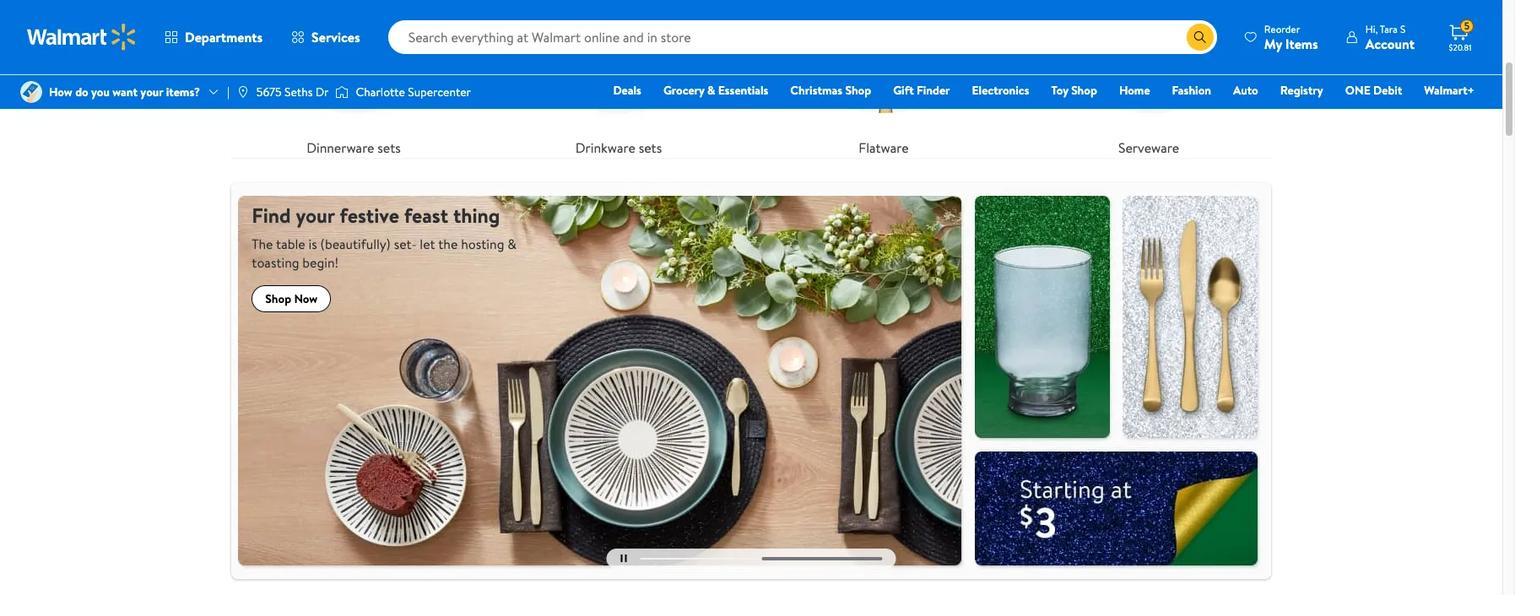 Task type: describe. For each thing, give the bounding box(es) containing it.
one debit link
[[1338, 81, 1411, 100]]

registry link
[[1273, 81, 1332, 100]]

 image for 5675
[[236, 85, 250, 99]]

5
[[1465, 19, 1470, 33]]

drinkware sets link
[[497, 0, 741, 158]]

hosting
[[461, 235, 504, 253]]

grocery & essentials link
[[656, 81, 776, 100]]

want
[[113, 84, 138, 100]]

walmart+
[[1425, 82, 1475, 99]]

toasting
[[252, 253, 299, 272]]

table
[[276, 235, 305, 253]]

0 vertical spatial &
[[708, 82, 716, 99]]

walmart+ link
[[1417, 81, 1483, 100]]

one
[[1346, 82, 1371, 99]]

feast
[[404, 201, 449, 230]]

items
[[1286, 34, 1319, 53]]

the
[[252, 235, 273, 253]]

grocery & essentials
[[664, 82, 769, 99]]

shop for christmas shop
[[846, 82, 872, 99]]

0 horizontal spatial shop
[[265, 291, 291, 307]]

Walmart Site-Wide search field
[[388, 20, 1218, 54]]

s
[[1401, 22, 1406, 36]]

hi, tara s account
[[1366, 22, 1415, 53]]

is
[[309, 235, 317, 253]]

how do you want your items?
[[49, 84, 200, 100]]

now
[[294, 291, 318, 307]]

deals link
[[606, 81, 649, 100]]

5675 seths dr
[[257, 84, 329, 100]]

services
[[312, 28, 360, 46]]

carousel controls navigation
[[607, 549, 896, 569]]

registry
[[1281, 82, 1324, 99]]

departments
[[185, 28, 263, 46]]

charlotte
[[356, 84, 405, 100]]

Search search field
[[388, 20, 1218, 54]]

set-
[[394, 235, 417, 253]]

sets for drinkware sets
[[639, 138, 662, 157]]

walmart image
[[27, 24, 137, 51]]

reorder my items
[[1265, 22, 1319, 53]]

fashion
[[1173, 82, 1212, 99]]

dinnerware
[[307, 138, 375, 157]]

the
[[439, 235, 458, 253]]

 image for how
[[20, 81, 42, 103]]

reorder
[[1265, 22, 1301, 36]]

toy shop
[[1052, 82, 1098, 99]]

pause image
[[621, 555, 627, 563]]

services button
[[277, 17, 375, 57]]

& inside find your festive feast thing the table is (beautifully) set- let the hosting & toasting begin!
[[508, 235, 517, 253]]

hi,
[[1366, 22, 1378, 36]]



Task type: vqa. For each thing, say whether or not it's contained in the screenshot.
6
no



Task type: locate. For each thing, give the bounding box(es) containing it.
auto
[[1234, 82, 1259, 99]]

 image for charlotte
[[336, 84, 349, 100]]

home link
[[1112, 81, 1158, 100]]

your
[[140, 84, 163, 100], [296, 201, 335, 230]]

shop for toy shop
[[1072, 82, 1098, 99]]

0 horizontal spatial  image
[[20, 81, 42, 103]]

 image right |
[[236, 85, 250, 99]]

your right want
[[140, 84, 163, 100]]

0 horizontal spatial &
[[508, 235, 517, 253]]

2 horizontal spatial shop
[[1072, 82, 1098, 99]]

1 horizontal spatial shop
[[846, 82, 872, 99]]

sets right dinnerware
[[378, 138, 401, 157]]

shop left now
[[265, 291, 291, 307]]

electronics
[[972, 82, 1030, 99]]

items?
[[166, 84, 200, 100]]

christmas shop link
[[783, 81, 879, 100]]

dinnerware sets
[[307, 138, 401, 157]]

2 horizontal spatial  image
[[336, 84, 349, 100]]

shop right toy
[[1072, 82, 1098, 99]]

list containing dinnerware sets
[[221, 0, 1282, 158]]

|
[[227, 84, 230, 100]]

gift
[[894, 82, 914, 99]]

& right hosting
[[508, 235, 517, 253]]

sets for dinnerware sets
[[378, 138, 401, 157]]

 image
[[20, 81, 42, 103], [336, 84, 349, 100], [236, 85, 250, 99]]

deals
[[613, 82, 642, 99]]

toy
[[1052, 82, 1069, 99]]

sets inside dinnerware sets link
[[378, 138, 401, 157]]

1 horizontal spatial your
[[296, 201, 335, 230]]

supercenter
[[408, 84, 471, 100]]

(beautifully)
[[320, 235, 391, 253]]

1 vertical spatial &
[[508, 235, 517, 253]]

5 $20.81
[[1450, 19, 1472, 53]]

thing
[[453, 201, 500, 230]]

seths
[[285, 84, 313, 100]]

sets
[[378, 138, 401, 157], [639, 138, 662, 157]]

your up is
[[296, 201, 335, 230]]

charlotte supercenter
[[356, 84, 471, 100]]

$20.81
[[1450, 41, 1472, 53]]

find
[[252, 201, 291, 230]]

5675
[[257, 84, 282, 100]]

dinnerware sets link
[[231, 0, 476, 158]]

serveware
[[1119, 138, 1180, 157]]

drinkware sets
[[576, 138, 662, 157]]

 image right "dr"
[[336, 84, 349, 100]]

home
[[1120, 82, 1151, 99]]

& right 'grocery'
[[708, 82, 716, 99]]

sets inside drinkware sets link
[[639, 138, 662, 157]]

begin!
[[303, 253, 339, 272]]

toy shop link
[[1044, 81, 1105, 100]]

christmas shop
[[791, 82, 872, 99]]

search icon image
[[1194, 30, 1207, 44]]

finder
[[917, 82, 951, 99]]

1 vertical spatial your
[[296, 201, 335, 230]]

let
[[420, 235, 435, 253]]

1 horizontal spatial &
[[708, 82, 716, 99]]

dr
[[316, 84, 329, 100]]

flatware
[[859, 138, 909, 157]]

sets right drinkware
[[639, 138, 662, 157]]

0 horizontal spatial your
[[140, 84, 163, 100]]

list
[[221, 0, 1282, 158]]

 image left how
[[20, 81, 42, 103]]

electronics link
[[965, 81, 1037, 100]]

departments button
[[150, 17, 277, 57]]

you
[[91, 84, 110, 100]]

one debit
[[1346, 82, 1403, 99]]

shop right christmas
[[846, 82, 872, 99]]

find your festive feast thing the table is (beautifully) set- let the hosting & toasting begin!
[[252, 201, 517, 272]]

account
[[1366, 34, 1415, 53]]

tara
[[1381, 22, 1399, 36]]

serveware link
[[1027, 0, 1272, 158]]

2 sets from the left
[[639, 138, 662, 157]]

debit
[[1374, 82, 1403, 99]]

shop
[[846, 82, 872, 99], [1072, 82, 1098, 99], [265, 291, 291, 307]]

gift finder link
[[886, 81, 958, 100]]

essentials
[[719, 82, 769, 99]]

grocery
[[664, 82, 705, 99]]

1 sets from the left
[[378, 138, 401, 157]]

fashion link
[[1165, 81, 1219, 100]]

0 vertical spatial your
[[140, 84, 163, 100]]

drinkware
[[576, 138, 636, 157]]

do
[[75, 84, 88, 100]]

gift finder
[[894, 82, 951, 99]]

&
[[708, 82, 716, 99], [508, 235, 517, 253]]

flatware link
[[762, 0, 1007, 158]]

1 horizontal spatial sets
[[639, 138, 662, 157]]

1 horizontal spatial  image
[[236, 85, 250, 99]]

christmas
[[791, 82, 843, 99]]

your inside find your festive feast thing the table is (beautifully) set- let the hosting & toasting begin!
[[296, 201, 335, 230]]

shop now link
[[252, 285, 331, 312]]

shop now
[[265, 291, 318, 307]]

how
[[49, 84, 72, 100]]

my
[[1265, 34, 1283, 53]]

festive
[[340, 201, 399, 230]]

0 horizontal spatial sets
[[378, 138, 401, 157]]

auto link
[[1226, 81, 1266, 100]]



